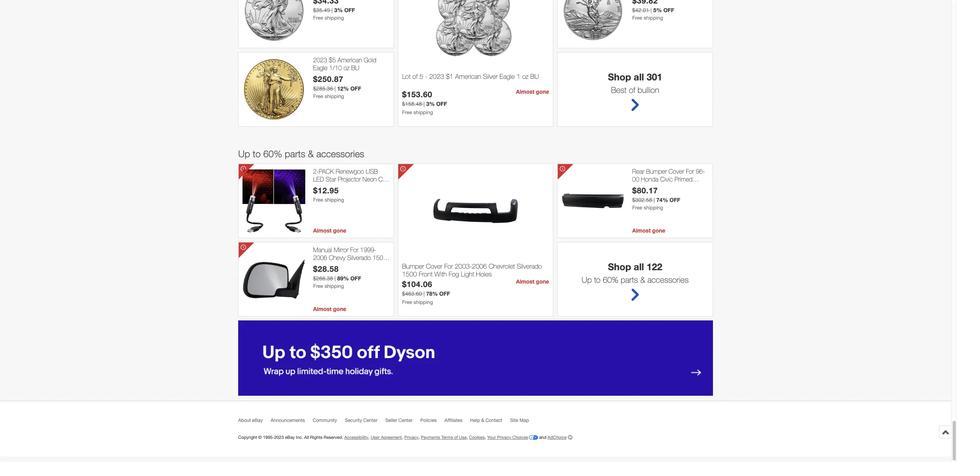 Task type: describe. For each thing, give the bounding box(es) containing it.
60% inside shop all 122 up to 60% parts & accessories
[[603, 275, 619, 285]]

security center link
[[345, 418, 385, 427]]

0 horizontal spatial 60%
[[263, 149, 282, 160]]

cover inside bumper cover for 2003-2006 chevrolet silverado 1500 front with fog light holes $104.06 $463.60 | 78% off free shipping
[[426, 263, 443, 270]]

manual mirror for 1999- 2006 chevy silverado 1500 lh manual glass folding black link
[[313, 247, 390, 276]]

1 horizontal spatial ebay
[[285, 435, 295, 440]]

about
[[238, 418, 251, 424]]

accessibility
[[344, 435, 368, 440]]

$158.48
[[402, 101, 422, 107]]

1
[[517, 73, 521, 80]]

cut
[[632, 191, 642, 198]]

almost for $104.06
[[516, 278, 535, 285]]

$80.17 $302.58 | 74% off free shipping
[[632, 186, 681, 211]]

off inside the $35.49 | 3% off free shipping
[[344, 7, 355, 13]]

payments terms of use link
[[421, 435, 467, 440]]

| inside $80.17 $302.58 | 74% off free shipping
[[654, 197, 655, 203]]

parts inside shop all 122 up to 60% parts & accessories
[[621, 275, 638, 285]]

301
[[647, 72, 663, 83]]

gone for $80.17
[[652, 227, 666, 234]]

2-pack renewgoo usb led star projector neon car roof interior light, red/purple link
[[313, 168, 390, 198]]

announcements link
[[271, 418, 313, 427]]

shipping inside $80.17 $302.58 | 74% off free shipping
[[644, 205, 663, 211]]

gold
[[364, 57, 376, 64]]

3% inside the $35.49 | 3% off free shipping
[[334, 7, 343, 13]]

96-
[[696, 168, 705, 175]]

2 privacy from the left
[[497, 435, 511, 440]]

$302.58
[[632, 197, 652, 203]]

star
[[326, 176, 336, 183]]

shipping inside $12.95 free shipping
[[325, 197, 344, 203]]

122
[[647, 262, 663, 273]]

3 , from the left
[[419, 435, 420, 440]]

bumper inside the rear bumper cover for 96- 00 honda civic primed sedan coupe with exhaust cut out
[[646, 168, 667, 175]]

shipping inside bumper cover for 2003-2006 chevrolet silverado 1500 front with fog light holes $104.06 $463.60 | 78% off free shipping
[[414, 300, 433, 305]]

adchoice link
[[548, 435, 573, 440]]

0 vertical spatial up
[[238, 149, 250, 160]]

folding
[[360, 262, 378, 269]]

shipping inside 2023 $5 american gold eagle 1/10 oz bu $250.87 $285.36 | 12% off free shipping
[[325, 93, 344, 99]]

map
[[520, 418, 529, 424]]

about ebay link
[[238, 418, 271, 427]]

up to $350 off dyson wrap up limited-time holiday gifts. image
[[238, 321, 713, 396]]

agreement
[[381, 435, 402, 440]]

help
[[470, 418, 480, 424]]

almost gone for $153.60
[[516, 88, 549, 95]]

bu inside 2023 $5 american gold eagle 1/10 oz bu $250.87 $285.36 | 12% off free shipping
[[351, 64, 360, 71]]

$28.58 $266.38 | 89% off free shipping
[[313, 264, 361, 289]]

accessories inside shop all 122 up to 60% parts & accessories
[[648, 275, 689, 285]]

light
[[461, 271, 474, 278]]

to inside shop all 122 up to 60% parts & accessories
[[594, 275, 601, 285]]

usb
[[366, 168, 378, 175]]

$42.01
[[632, 7, 649, 13]]

0 horizontal spatial 2023
[[274, 435, 284, 440]]

4 , from the left
[[467, 435, 468, 440]]

cover inside the rear bumper cover for 96- 00 honda civic primed sedan coupe with exhaust cut out
[[669, 168, 684, 175]]

$266.38
[[313, 275, 333, 282]]

car
[[379, 176, 388, 183]]

all
[[304, 435, 309, 440]]

shop for shop all 301
[[608, 72, 631, 83]]

gone for $28.58
[[333, 306, 346, 313]]

$42.01 | 5% off free shipping
[[632, 7, 674, 21]]

light,
[[346, 183, 360, 190]]

1 vertical spatial oz
[[522, 73, 529, 80]]

almost for $80.17
[[632, 227, 651, 234]]

$1
[[446, 73, 453, 80]]

fog
[[449, 271, 459, 278]]

eagle inside 2023 $5 american gold eagle 1/10 oz bu $250.87 $285.36 | 12% off free shipping
[[313, 64, 328, 71]]

for for 2003-
[[444, 263, 453, 270]]

security
[[345, 418, 362, 424]]

policies
[[421, 418, 437, 424]]

5%
[[654, 7, 662, 13]]

announcements
[[271, 418, 305, 424]]

3% inside $153.60 $158.48 | 3% off free shipping
[[426, 100, 435, 107]]

terms
[[441, 435, 453, 440]]

-
[[425, 73, 428, 80]]

$153.60 $158.48 | 3% off free shipping
[[402, 89, 447, 115]]

shop for shop all 122
[[608, 262, 631, 273]]

pack
[[319, 168, 334, 175]]

2023 $5 american gold eagle 1/10 oz bu link
[[313, 57, 390, 72]]

community
[[313, 418, 337, 424]]

front
[[419, 271, 433, 278]]

1 vertical spatial eagle
[[500, 73, 515, 80]]

copyright © 1995-2023 ebay inc. all rights reserved. accessibility , user agreement , privacy , payments terms of use , cookies , your privacy choices
[[238, 435, 528, 440]]

5 , from the left
[[485, 435, 486, 440]]

black
[[313, 269, 328, 276]]

& inside shop all 122 up to 60% parts & accessories
[[640, 275, 645, 285]]

almost for $28.58
[[313, 306, 332, 313]]

$153.60
[[402, 89, 433, 99]]

manual mirror for 1999- 2006 chevy silverado 1500 lh manual glass folding black
[[313, 247, 387, 276]]

contact
[[486, 418, 502, 424]]

seller
[[385, 418, 397, 424]]

00
[[632, 176, 639, 183]]

copyright
[[238, 435, 257, 440]]

bumper inside bumper cover for 2003-2006 chevrolet silverado 1500 front with fog light holes $104.06 $463.60 | 78% off free shipping
[[402, 263, 424, 270]]

2-
[[313, 168, 319, 175]]

seller center link
[[385, 418, 421, 427]]

help & contact
[[470, 418, 502, 424]]

bumper cover for 2003-2006 chevrolet silverado 1500 front with fog light holes $104.06 $463.60 | 78% off free shipping
[[402, 263, 542, 305]]

12%
[[337, 85, 349, 92]]

2006 for chevrolet
[[472, 263, 487, 270]]

chevy
[[329, 254, 346, 261]]

primed
[[675, 176, 693, 183]]

out
[[644, 191, 653, 198]]

choices
[[513, 435, 528, 440]]

free inside 2023 $5 american gold eagle 1/10 oz bu $250.87 $285.36 | 12% off free shipping
[[313, 93, 323, 99]]

security center
[[345, 418, 378, 424]]

2003-
[[455, 263, 472, 270]]

gone for $104.06
[[536, 278, 549, 285]]

2006 for chevy
[[313, 254, 327, 261]]

$28.58
[[313, 264, 339, 274]]

shipping inside $42.01 | 5% off free shipping
[[644, 15, 663, 21]]

about ebay
[[238, 418, 263, 424]]

©
[[258, 435, 262, 440]]

best
[[611, 85, 627, 95]]

78%
[[426, 290, 438, 297]]

almost gone for $104.06
[[516, 278, 549, 285]]

and adchoice
[[538, 435, 567, 440]]

2023 $5 american gold eagle 1/10 oz bu $250.87 $285.36 | 12% off free shipping
[[313, 57, 376, 99]]

shop all 301 best of bullion
[[608, 72, 663, 95]]

| inside 2023 $5 american gold eagle 1/10 oz bu $250.87 $285.36 | 12% off free shipping
[[335, 85, 336, 92]]

silverado for chevy
[[347, 254, 371, 261]]

silver
[[483, 73, 498, 80]]

payments
[[421, 435, 440, 440]]

2-pack renewgoo usb led star projector neon car roof interior light, red/purple
[[313, 168, 388, 198]]

up inside shop all 122 up to 60% parts & accessories
[[582, 275, 592, 285]]

$35.49
[[313, 7, 330, 13]]

cookies link
[[469, 435, 485, 440]]



Task type: vqa. For each thing, say whether or not it's contained in the screenshot.
Black on the bottom left of the page
yes



Task type: locate. For each thing, give the bounding box(es) containing it.
off right 74%
[[670, 197, 681, 203]]

0 horizontal spatial accessories
[[316, 149, 364, 160]]

free down the $12.95
[[313, 197, 323, 203]]

free inside $42.01 | 5% off free shipping
[[632, 15, 643, 21]]

, left "payments"
[[419, 435, 420, 440]]

$35.49 | 3% off free shipping
[[313, 7, 355, 21]]

silverado for chevrolet
[[517, 263, 542, 270]]

0 vertical spatial 2023
[[313, 57, 327, 64]]

shipping down 74%
[[644, 205, 663, 211]]

0 vertical spatial for
[[686, 168, 694, 175]]

free down $266.38 at bottom left
[[313, 283, 323, 289]]

american up the 1/10
[[338, 57, 362, 64]]

with down primed
[[671, 183, 683, 190]]

0 horizontal spatial with
[[435, 271, 447, 278]]

0 vertical spatial ebay
[[252, 418, 263, 424]]

user
[[371, 435, 380, 440]]

accessories
[[316, 149, 364, 160], [648, 275, 689, 285]]

chevrolet
[[489, 263, 515, 270]]

free down the $158.48
[[402, 110, 412, 115]]

1999-
[[360, 247, 376, 254]]

off inside 2023 $5 american gold eagle 1/10 oz bu $250.87 $285.36 | 12% off free shipping
[[351, 85, 361, 92]]

for up 'fog'
[[444, 263, 453, 270]]

all left 301 at the top
[[634, 72, 644, 83]]

free inside the $35.49 | 3% off free shipping
[[313, 15, 323, 21]]

0 vertical spatial 2006
[[313, 254, 327, 261]]

0 vertical spatial bumper
[[646, 168, 667, 175]]

off inside $28.58 $266.38 | 89% off free shipping
[[351, 275, 361, 282]]

2006 inside manual mirror for 1999- 2006 chevy silverado 1500 lh manual glass folding black
[[313, 254, 327, 261]]

bu
[[351, 64, 360, 71], [531, 73, 539, 80]]

1 vertical spatial 60%
[[603, 275, 619, 285]]

2023 inside lot of 5 - 2023 $1 american silver eagle 1 oz bu link
[[429, 73, 444, 80]]

0 vertical spatial of
[[413, 73, 418, 80]]

shop inside shop all 301 best of bullion
[[608, 72, 631, 83]]

2023 down 'announcements'
[[274, 435, 284, 440]]

with inside bumper cover for 2003-2006 chevrolet silverado 1500 front with fog light holes $104.06 $463.60 | 78% off free shipping
[[435, 271, 447, 278]]

for inside manual mirror for 1999- 2006 chevy silverado 1500 lh manual glass folding black
[[350, 247, 359, 254]]

shipping inside $153.60 $158.48 | 3% off free shipping
[[414, 110, 433, 115]]

of left the 5
[[413, 73, 418, 80]]

1 horizontal spatial 2023
[[313, 57, 327, 64]]

0 vertical spatial american
[[338, 57, 362, 64]]

0 horizontal spatial oz
[[344, 64, 350, 71]]

| right $35.49
[[332, 7, 333, 13]]

0 horizontal spatial up
[[238, 149, 250, 160]]

0 vertical spatial silverado
[[347, 254, 371, 261]]

1 horizontal spatial 1500
[[402, 271, 417, 278]]

for inside bumper cover for 2003-2006 chevrolet silverado 1500 front with fog light holes $104.06 $463.60 | 78% off free shipping
[[444, 263, 453, 270]]

for for 1999-
[[350, 247, 359, 254]]

| down "$153.60"
[[424, 101, 425, 107]]

1 horizontal spatial up
[[582, 275, 592, 285]]

0 horizontal spatial parts
[[285, 149, 305, 160]]

free down $302.58
[[632, 205, 643, 211]]

| left 12%
[[335, 85, 336, 92]]

1 horizontal spatial oz
[[522, 73, 529, 80]]

off right '5%'
[[664, 7, 674, 13]]

0 vertical spatial shop
[[608, 72, 631, 83]]

shipping down 78%
[[414, 300, 433, 305]]

0 vertical spatial eagle
[[313, 64, 328, 71]]

for inside the rear bumper cover for 96- 00 honda civic primed sedan coupe with exhaust cut out
[[686, 168, 694, 175]]

lh
[[313, 262, 321, 269]]

1 all from the top
[[634, 72, 644, 83]]

$5
[[329, 57, 336, 64]]

all inside shop all 301 best of bullion
[[634, 72, 644, 83]]

0 vertical spatial 3%
[[334, 7, 343, 13]]

2 horizontal spatial &
[[640, 275, 645, 285]]

site
[[510, 418, 518, 424]]

$463.60
[[402, 291, 422, 297]]

0 horizontal spatial of
[[413, 73, 418, 80]]

2 horizontal spatial of
[[629, 85, 636, 95]]

0 vertical spatial 1500
[[373, 254, 387, 261]]

0 horizontal spatial bu
[[351, 64, 360, 71]]

0 vertical spatial manual
[[313, 247, 332, 254]]

$12.95 free shipping
[[313, 186, 344, 203]]

shop inside shop all 122 up to 60% parts & accessories
[[608, 262, 631, 273]]

oz right the 1/10
[[344, 64, 350, 71]]

89%
[[337, 275, 349, 282]]

rear bumper cover for 96- 00 honda civic primed sedan coupe with exhaust cut out
[[632, 168, 705, 198]]

silverado inside bumper cover for 2003-2006 chevrolet silverado 1500 front with fog light holes $104.06 $463.60 | 78% off free shipping
[[517, 263, 542, 270]]

ebay right about on the left bottom of the page
[[252, 418, 263, 424]]

1 vertical spatial 1500
[[402, 271, 417, 278]]

, left privacy link
[[402, 435, 403, 440]]

almost for $153.60
[[516, 88, 535, 95]]

1 horizontal spatial 60%
[[603, 275, 619, 285]]

2 shop from the top
[[608, 262, 631, 273]]

0 vertical spatial all
[[634, 72, 644, 83]]

free inside $80.17 $302.58 | 74% off free shipping
[[632, 205, 643, 211]]

of
[[413, 73, 418, 80], [629, 85, 636, 95], [454, 435, 458, 440]]

3%
[[334, 7, 343, 13], [426, 100, 435, 107]]

| inside $28.58 $266.38 | 89% off free shipping
[[335, 275, 336, 282]]

affiliates
[[445, 418, 463, 424]]

up to 60% parts & accessories
[[238, 149, 364, 160]]

1 center from the left
[[363, 418, 378, 424]]

1 horizontal spatial for
[[444, 263, 453, 270]]

for up primed
[[686, 168, 694, 175]]

2 center from the left
[[399, 418, 413, 424]]

2 , from the left
[[402, 435, 403, 440]]

for
[[686, 168, 694, 175], [350, 247, 359, 254], [444, 263, 453, 270]]

1 vertical spatial 3%
[[426, 100, 435, 107]]

2023
[[313, 57, 327, 64], [429, 73, 444, 80], [274, 435, 284, 440]]

center right seller
[[399, 418, 413, 424]]

2 vertical spatial 2023
[[274, 435, 284, 440]]

0 horizontal spatial bumper
[[402, 263, 424, 270]]

bu right 1
[[531, 73, 539, 80]]

0 vertical spatial &
[[308, 149, 314, 160]]

american right $1
[[455, 73, 481, 80]]

american inside 2023 $5 american gold eagle 1/10 oz bu $250.87 $285.36 | 12% off free shipping
[[338, 57, 362, 64]]

silverado up glass
[[347, 254, 371, 261]]

$104.06
[[402, 279, 433, 289]]

free down $463.60 at the bottom left of the page
[[402, 300, 412, 305]]

1 vertical spatial up
[[582, 275, 592, 285]]

,
[[368, 435, 370, 440], [402, 435, 403, 440], [419, 435, 420, 440], [467, 435, 468, 440], [485, 435, 486, 440]]

bu right the 1/10
[[351, 64, 360, 71]]

1 vertical spatial silverado
[[517, 263, 542, 270]]

honda
[[641, 176, 659, 183]]

renewgoo
[[336, 168, 364, 175]]

1 horizontal spatial bumper
[[646, 168, 667, 175]]

0 horizontal spatial eagle
[[313, 64, 328, 71]]

projector
[[338, 176, 361, 183]]

off inside bumper cover for 2003-2006 chevrolet silverado 1500 front with fog light holes $104.06 $463.60 | 78% off free shipping
[[439, 290, 450, 297]]

eagle
[[313, 64, 328, 71], [500, 73, 515, 80]]

bumper up the front
[[402, 263, 424, 270]]

off
[[344, 7, 355, 13], [664, 7, 674, 13], [351, 85, 361, 92], [436, 100, 447, 107], [670, 197, 681, 203], [351, 275, 361, 282], [439, 290, 450, 297]]

shipping inside the $35.49 | 3% off free shipping
[[325, 15, 344, 21]]

of inside shop all 301 best of bullion
[[629, 85, 636, 95]]

shipping inside $28.58 $266.38 | 89% off free shipping
[[325, 283, 344, 289]]

1 vertical spatial to
[[594, 275, 601, 285]]

bumper up honda
[[646, 168, 667, 175]]

shipping down the $12.95
[[325, 197, 344, 203]]

led
[[313, 176, 324, 183]]

shipping down 89% in the bottom left of the page
[[325, 283, 344, 289]]

1 vertical spatial of
[[629, 85, 636, 95]]

0 horizontal spatial center
[[363, 418, 378, 424]]

2006 up lh at the bottom left
[[313, 254, 327, 261]]

shipping down the $158.48
[[414, 110, 433, 115]]

almost gone for $28.58
[[313, 306, 346, 313]]

manual down chevy
[[322, 262, 341, 269]]

off inside $153.60 $158.48 | 3% off free shipping
[[436, 100, 447, 107]]

shipping down $35.49
[[325, 15, 344, 21]]

privacy down seller center link
[[404, 435, 419, 440]]

0 horizontal spatial cover
[[426, 263, 443, 270]]

2006 inside bumper cover for 2003-2006 chevrolet silverado 1500 front with fog light holes $104.06 $463.60 | 78% off free shipping
[[472, 263, 487, 270]]

ebay
[[252, 418, 263, 424], [285, 435, 295, 440]]

1 horizontal spatial silverado
[[517, 263, 542, 270]]

of right best
[[629, 85, 636, 95]]

0 horizontal spatial 1500
[[373, 254, 387, 261]]

, left your
[[485, 435, 486, 440]]

gone for $153.60
[[536, 88, 549, 95]]

0 vertical spatial parts
[[285, 149, 305, 160]]

, left user
[[368, 435, 370, 440]]

of left use
[[454, 435, 458, 440]]

all for 301
[[634, 72, 644, 83]]

to
[[253, 149, 261, 160], [594, 275, 601, 285]]

0 vertical spatial oz
[[344, 64, 350, 71]]

eagle left 1
[[500, 73, 515, 80]]

free inside $12.95 free shipping
[[313, 197, 323, 203]]

1995-
[[263, 435, 274, 440]]

2023 right -
[[429, 73, 444, 80]]

0 horizontal spatial silverado
[[347, 254, 371, 261]]

| left 89% in the bottom left of the page
[[335, 275, 336, 282]]

accessories down 122 at right bottom
[[648, 275, 689, 285]]

| inside bumper cover for 2003-2006 chevrolet silverado 1500 front with fog light holes $104.06 $463.60 | 78% off free shipping
[[424, 291, 425, 297]]

1500 up $104.06
[[402, 271, 417, 278]]

oz right 1
[[522, 73, 529, 80]]

1 vertical spatial bumper
[[402, 263, 424, 270]]

free inside bumper cover for 2003-2006 chevrolet silverado 1500 front with fog light holes $104.06 $463.60 | 78% off free shipping
[[402, 300, 412, 305]]

1500 inside manual mirror for 1999- 2006 chevy silverado 1500 lh manual glass folding black
[[373, 254, 387, 261]]

and
[[539, 435, 547, 440]]

0 horizontal spatial 3%
[[334, 7, 343, 13]]

civic
[[660, 176, 673, 183]]

red/purple
[[313, 191, 342, 198]]

for right mirror
[[350, 247, 359, 254]]

1 vertical spatial bu
[[531, 73, 539, 80]]

1 vertical spatial parts
[[621, 275, 638, 285]]

oz
[[344, 64, 350, 71], [522, 73, 529, 80]]

0 horizontal spatial ebay
[[252, 418, 263, 424]]

free inside $153.60 $158.48 | 3% off free shipping
[[402, 110, 412, 115]]

2023 inside 2023 $5 american gold eagle 1/10 oz bu $250.87 $285.36 | 12% off free shipping
[[313, 57, 327, 64]]

1 vertical spatial with
[[435, 271, 447, 278]]

american inside lot of 5 - 2023 $1 american silver eagle 1 oz bu link
[[455, 73, 481, 80]]

1 vertical spatial manual
[[322, 262, 341, 269]]

1 vertical spatial american
[[455, 73, 481, 80]]

silverado right chevrolet
[[517, 263, 542, 270]]

2 horizontal spatial for
[[686, 168, 694, 175]]

shop left 122 at right bottom
[[608, 262, 631, 273]]

0 horizontal spatial american
[[338, 57, 362, 64]]

| left 74%
[[654, 197, 655, 203]]

| inside the $35.49 | 3% off free shipping
[[332, 7, 333, 13]]

all for 122
[[634, 262, 644, 273]]

1 horizontal spatial bu
[[531, 73, 539, 80]]

0 vertical spatial with
[[671, 183, 683, 190]]

oz inside 2023 $5 american gold eagle 1/10 oz bu $250.87 $285.36 | 12% off free shipping
[[344, 64, 350, 71]]

shipping down '5%'
[[644, 15, 663, 21]]

1 horizontal spatial 2006
[[472, 263, 487, 270]]

0 vertical spatial accessories
[[316, 149, 364, 160]]

1 horizontal spatial with
[[671, 183, 683, 190]]

| left 78%
[[424, 291, 425, 297]]

, left cookies link
[[467, 435, 468, 440]]

1 horizontal spatial &
[[481, 418, 484, 424]]

center right security
[[363, 418, 378, 424]]

bullion
[[638, 85, 660, 95]]

0 horizontal spatial privacy
[[404, 435, 419, 440]]

off inside $80.17 $302.58 | 74% off free shipping
[[670, 197, 681, 203]]

| left '5%'
[[651, 7, 652, 13]]

0 horizontal spatial to
[[253, 149, 261, 160]]

almost gone
[[516, 88, 549, 95], [313, 227, 346, 234], [632, 227, 666, 234], [516, 278, 549, 285], [313, 306, 346, 313]]

2 vertical spatial &
[[481, 418, 484, 424]]

2 vertical spatial of
[[454, 435, 458, 440]]

2006 up holes
[[472, 263, 487, 270]]

| inside $153.60 $158.48 | 3% off free shipping
[[424, 101, 425, 107]]

off right 89% in the bottom left of the page
[[351, 275, 361, 282]]

site map
[[510, 418, 529, 424]]

silverado inside manual mirror for 1999- 2006 chevy silverado 1500 lh manual glass folding black
[[347, 254, 371, 261]]

coupe
[[651, 183, 669, 190]]

3% right $35.49
[[334, 7, 343, 13]]

with inside the rear bumper cover for 96- 00 honda civic primed sedan coupe with exhaust cut out
[[671, 183, 683, 190]]

shop up best
[[608, 72, 631, 83]]

policies link
[[421, 418, 445, 427]]

1 horizontal spatial of
[[454, 435, 458, 440]]

almost gone for $80.17
[[632, 227, 666, 234]]

1 vertical spatial cover
[[426, 263, 443, 270]]

rear
[[632, 168, 645, 175]]

1 vertical spatial shop
[[608, 262, 631, 273]]

1500 inside bumper cover for 2003-2006 chevrolet silverado 1500 front with fog light holes $104.06 $463.60 | 78% off free shipping
[[402, 271, 417, 278]]

off down $1
[[436, 100, 447, 107]]

interior
[[327, 183, 344, 190]]

cookies
[[469, 435, 485, 440]]

0 vertical spatial 60%
[[263, 149, 282, 160]]

2 vertical spatial for
[[444, 263, 453, 270]]

1500 for cover
[[402, 271, 417, 278]]

your
[[487, 435, 496, 440]]

1 horizontal spatial eagle
[[500, 73, 515, 80]]

1 vertical spatial accessories
[[648, 275, 689, 285]]

2 horizontal spatial 2023
[[429, 73, 444, 80]]

off right 12%
[[351, 85, 361, 92]]

parts
[[285, 149, 305, 160], [621, 275, 638, 285]]

0 vertical spatial to
[[253, 149, 261, 160]]

with left 'fog'
[[435, 271, 447, 278]]

2 all from the top
[[634, 262, 644, 273]]

ebay left inc.
[[285, 435, 295, 440]]

all left 122 at right bottom
[[634, 262, 644, 273]]

1 horizontal spatial parts
[[621, 275, 638, 285]]

use
[[459, 435, 467, 440]]

all inside shop all 122 up to 60% parts & accessories
[[634, 262, 644, 273]]

inc.
[[296, 435, 303, 440]]

1 vertical spatial 2006
[[472, 263, 487, 270]]

1 horizontal spatial accessories
[[648, 275, 689, 285]]

0 horizontal spatial &
[[308, 149, 314, 160]]

manual up lh at the bottom left
[[313, 247, 332, 254]]

off inside $42.01 | 5% off free shipping
[[664, 7, 674, 13]]

shop
[[608, 72, 631, 83], [608, 262, 631, 273]]

off right $35.49
[[344, 7, 355, 13]]

gone
[[536, 88, 549, 95], [333, 227, 346, 234], [652, 227, 666, 234], [536, 278, 549, 285], [333, 306, 346, 313]]

1 horizontal spatial center
[[399, 418, 413, 424]]

free inside $28.58 $266.38 | 89% off free shipping
[[313, 283, 323, 289]]

1 vertical spatial ebay
[[285, 435, 295, 440]]

eagle up "$250.87"
[[313, 64, 328, 71]]

center
[[363, 418, 378, 424], [399, 418, 413, 424]]

1 vertical spatial all
[[634, 262, 644, 273]]

cover up primed
[[669, 168, 684, 175]]

$250.87
[[313, 74, 344, 84]]

free down $35.49
[[313, 15, 323, 21]]

free down $42.01
[[632, 15, 643, 21]]

0 vertical spatial bu
[[351, 64, 360, 71]]

1 horizontal spatial cover
[[669, 168, 684, 175]]

1 vertical spatial &
[[640, 275, 645, 285]]

of inside lot of 5 - 2023 $1 american silver eagle 1 oz bu link
[[413, 73, 418, 80]]

cover up the front
[[426, 263, 443, 270]]

all
[[634, 72, 644, 83], [634, 262, 644, 273]]

center for security center
[[363, 418, 378, 424]]

privacy right your
[[497, 435, 511, 440]]

1 shop from the top
[[608, 72, 631, 83]]

1 horizontal spatial privacy
[[497, 435, 511, 440]]

mirror
[[334, 247, 349, 254]]

center for seller center
[[399, 418, 413, 424]]

lot of 5 - 2023 $1 american silver eagle 1 oz bu link
[[402, 73, 549, 89]]

free
[[313, 15, 323, 21], [632, 15, 643, 21], [313, 93, 323, 99], [402, 110, 412, 115], [313, 197, 323, 203], [632, 205, 643, 211], [313, 283, 323, 289], [402, 300, 412, 305]]

free down the $285.36
[[313, 93, 323, 99]]

60%
[[263, 149, 282, 160], [603, 275, 619, 285]]

1 , from the left
[[368, 435, 370, 440]]

$285.36
[[313, 85, 333, 92]]

| inside $42.01 | 5% off free shipping
[[651, 7, 652, 13]]

1500 up folding at the left bottom
[[373, 254, 387, 261]]

seller center
[[385, 418, 413, 424]]

1 horizontal spatial 3%
[[426, 100, 435, 107]]

3% down "$153.60"
[[426, 100, 435, 107]]

1500 for mirror
[[373, 254, 387, 261]]

1 privacy from the left
[[404, 435, 419, 440]]

1/10
[[329, 64, 342, 71]]

1 vertical spatial for
[[350, 247, 359, 254]]

2023 left $5
[[313, 57, 327, 64]]

0 horizontal spatial for
[[350, 247, 359, 254]]

1 horizontal spatial american
[[455, 73, 481, 80]]

1 horizontal spatial to
[[594, 275, 601, 285]]

0 horizontal spatial 2006
[[313, 254, 327, 261]]

shipping down 12%
[[325, 93, 344, 99]]

bumper cover for 2003-2006 chevrolet silverado 1500 front with fog light holes link
[[402, 263, 549, 279]]

1 vertical spatial 2023
[[429, 73, 444, 80]]

off right 78%
[[439, 290, 450, 297]]

accessories up renewgoo on the left of the page
[[316, 149, 364, 160]]

$80.17
[[632, 186, 658, 195]]

user agreement link
[[371, 435, 402, 440]]

lot
[[402, 73, 411, 80]]



